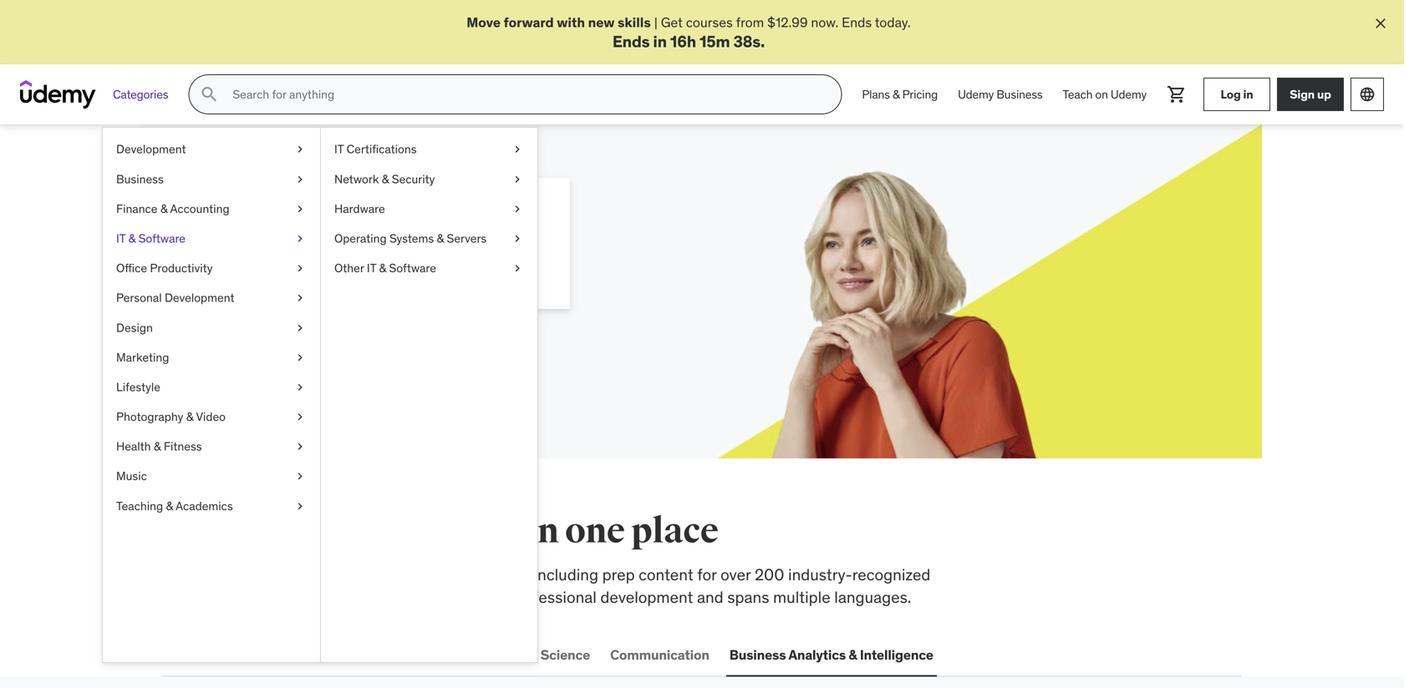 Task type: vqa. For each thing, say whether or not it's contained in the screenshot.
over
yes



Task type: locate. For each thing, give the bounding box(es) containing it.
0 horizontal spatial as
[[458, 239, 471, 256]]

courses
[[686, 14, 733, 31]]

development for personal
[[165, 291, 234, 306]]

in
[[653, 31, 667, 51], [1243, 87, 1253, 102], [526, 510, 559, 553]]

software up 'office productivity' in the left top of the page
[[138, 231, 186, 246]]

in right log
[[1243, 87, 1253, 102]]

office productivity link
[[103, 254, 320, 283]]

with
[[557, 14, 585, 31], [356, 239, 381, 256]]

xsmall image inside the teaching & academics link
[[293, 498, 307, 515]]

1 vertical spatial it certifications
[[300, 647, 399, 664]]

photography & video link
[[103, 402, 320, 432]]

xsmall image inside lifestyle 'link'
[[293, 379, 307, 396]]

business
[[997, 87, 1043, 102], [116, 172, 164, 187], [729, 647, 786, 664]]

xsmall image inside office productivity link
[[293, 260, 307, 277]]

2 vertical spatial for
[[697, 565, 717, 585]]

1 vertical spatial business
[[116, 172, 164, 187]]

the
[[217, 510, 271, 553]]

web development
[[165, 647, 280, 664]]

software down course
[[389, 261, 436, 276]]

xsmall image inside hardware link
[[511, 201, 524, 217]]

teach
[[1063, 87, 1093, 102]]

photography
[[116, 410, 183, 425]]

0 horizontal spatial for
[[302, 197, 341, 232]]

xsmall image inside 'business' 'link'
[[293, 171, 307, 188]]

teach on udemy link
[[1053, 75, 1157, 115]]

security
[[392, 172, 435, 187]]

for right course
[[438, 239, 454, 256]]

you
[[373, 510, 433, 553]]

& right teaching
[[166, 499, 173, 514]]

for
[[302, 197, 341, 232], [438, 239, 454, 256], [697, 565, 717, 585]]

leadership button
[[416, 636, 492, 676]]

as left little
[[458, 239, 471, 256]]

productivity
[[150, 261, 213, 276]]

xsmall image inside 'development' 'link'
[[293, 141, 307, 158]]

skills up supports at the bottom of page
[[358, 565, 393, 585]]

network
[[334, 172, 379, 187]]

1 horizontal spatial in
[[653, 31, 667, 51]]

teach on udemy
[[1063, 87, 1147, 102]]

catalog
[[289, 587, 342, 607]]

it certifications
[[334, 142, 417, 157], [300, 647, 399, 664]]

xsmall image inside it & software 'link'
[[293, 231, 307, 247]]

it for it & software 'link'
[[116, 231, 126, 246]]

|
[[654, 14, 658, 31]]

it certifications link
[[321, 135, 537, 164]]

close image
[[1372, 15, 1389, 32]]

skills up workplace
[[277, 510, 367, 553]]

music
[[116, 469, 147, 484]]

certifications down supports at the bottom of page
[[314, 647, 399, 664]]

it up network
[[334, 142, 344, 157]]

xsmall image inside the health & fitness link
[[293, 439, 307, 455]]

2 vertical spatial business
[[729, 647, 786, 664]]

& right finance
[[160, 201, 168, 216]]

over
[[721, 565, 751, 585]]

multiple
[[773, 587, 831, 607]]

1 horizontal spatial today.
[[875, 14, 911, 31]]

categories button
[[103, 75, 178, 115]]

1 horizontal spatial udemy
[[1111, 87, 1147, 102]]

for up and
[[697, 565, 717, 585]]

other it & software link
[[321, 254, 537, 283]]

it inside button
[[300, 647, 311, 664]]

sign up
[[1290, 87, 1331, 102]]

analytics
[[789, 647, 846, 664]]

in up including
[[526, 510, 559, 553]]

xsmall image inside other it & software 'link'
[[511, 260, 524, 277]]

xsmall image inside finance & accounting link
[[293, 201, 307, 217]]

expand
[[222, 239, 267, 256]]

xsmall image for other it & software
[[511, 260, 524, 277]]

development down office productivity link
[[165, 291, 234, 306]]

for up potential in the top left of the page
[[302, 197, 341, 232]]

0 vertical spatial with
[[557, 14, 585, 31]]

with left a
[[356, 239, 381, 256]]

0 horizontal spatial with
[[356, 239, 381, 256]]

certifications
[[347, 142, 417, 157], [314, 647, 399, 664]]

with inside skills for your future expand your potential with a course for as little as $12.99. sale ends today.
[[356, 239, 381, 256]]

rounded
[[447, 587, 506, 607]]

1 horizontal spatial business
[[729, 647, 786, 664]]

xsmall image inside 'operating systems & servers' link
[[511, 231, 524, 247]]

skills
[[618, 14, 651, 31], [277, 510, 367, 553], [358, 565, 393, 585]]

0 horizontal spatial ends
[[613, 31, 650, 51]]

xsmall image inside it certifications link
[[511, 141, 524, 158]]

udemy right the pricing
[[958, 87, 994, 102]]

& inside button
[[849, 647, 857, 664]]

servers
[[447, 231, 487, 246]]

xsmall image for finance & accounting
[[293, 201, 307, 217]]

skills for your future expand your potential with a course for as little as $12.99. sale ends today.
[[222, 197, 518, 275]]

all the skills you need in one place
[[162, 510, 719, 553]]

business inside button
[[729, 647, 786, 664]]

your up a
[[346, 197, 407, 232]]

lifestyle link
[[103, 373, 320, 402]]

$12.99
[[767, 14, 808, 31]]

it certifications for it certifications button
[[300, 647, 399, 664]]

development inside 'link'
[[116, 142, 186, 157]]

health & fitness link
[[103, 432, 320, 462]]

xsmall image for it & software
[[293, 231, 307, 247]]

& right plans
[[893, 87, 900, 102]]

xsmall image
[[293, 141, 307, 158], [511, 141, 524, 158], [293, 171, 307, 188], [293, 201, 307, 217], [511, 201, 524, 217], [293, 231, 307, 247], [293, 350, 307, 366], [293, 498, 307, 515]]

potential
[[299, 239, 352, 256]]

& left video
[[186, 410, 193, 425]]

2 vertical spatial skills
[[358, 565, 393, 585]]

2 horizontal spatial business
[[997, 87, 1043, 102]]

business for business
[[116, 172, 164, 187]]

1 vertical spatial in
[[1243, 87, 1253, 102]]

& left security
[[382, 172, 389, 187]]

certifications,
[[162, 587, 259, 607]]

log in link
[[1204, 78, 1270, 111]]

1 vertical spatial your
[[271, 239, 296, 256]]

all
[[162, 510, 211, 553]]

with left new
[[557, 14, 585, 31]]

& left servers
[[437, 231, 444, 246]]

200
[[755, 565, 784, 585]]

certifications inside button
[[314, 647, 399, 664]]

0 vertical spatial certifications
[[347, 142, 417, 157]]

fitness
[[164, 439, 202, 454]]

& right health
[[154, 439, 161, 454]]

udemy image
[[20, 80, 96, 109]]

spans
[[727, 587, 769, 607]]

& for fitness
[[154, 439, 161, 454]]

science
[[540, 647, 590, 664]]

1 horizontal spatial with
[[557, 14, 585, 31]]

0 vertical spatial development
[[116, 142, 186, 157]]

xsmall image for marketing
[[293, 350, 307, 366]]

choose a language image
[[1359, 86, 1376, 103]]

submit search image
[[199, 85, 219, 105]]

1 vertical spatial for
[[438, 239, 454, 256]]

ends right now.
[[842, 14, 872, 31]]

1 vertical spatial with
[[356, 239, 381, 256]]

business up finance
[[116, 172, 164, 187]]

it down catalog
[[300, 647, 311, 664]]

course
[[394, 239, 435, 256]]

marketing
[[116, 350, 169, 365]]

shopping cart with 0 items image
[[1167, 85, 1187, 105]]

development down categories dropdown button
[[116, 142, 186, 157]]

0 horizontal spatial udemy
[[958, 87, 994, 102]]

0 vertical spatial software
[[138, 231, 186, 246]]

1 horizontal spatial for
[[438, 239, 454, 256]]

skills inside move forward with new skills | get courses from $12.99 now. ends today. ends in 16h 15m 38s .
[[618, 14, 651, 31]]

1 horizontal spatial ends
[[842, 14, 872, 31]]

up
[[1317, 87, 1331, 102]]

xsmall image inside music link
[[293, 469, 307, 485]]

and
[[697, 587, 724, 607]]

a
[[384, 239, 391, 256]]

&
[[893, 87, 900, 102], [382, 172, 389, 187], [160, 201, 168, 216], [128, 231, 136, 246], [437, 231, 444, 246], [379, 261, 386, 276], [186, 410, 193, 425], [154, 439, 161, 454], [166, 499, 173, 514], [849, 647, 857, 664]]

marketing link
[[103, 343, 320, 373]]

1 vertical spatial certifications
[[314, 647, 399, 664]]

udemy right on
[[1111, 87, 1147, 102]]

prep
[[602, 565, 635, 585]]

it certifications up network & security
[[334, 142, 417, 157]]

xsmall image inside network & security link
[[511, 171, 524, 188]]

it certifications down supports at the bottom of page
[[300, 647, 399, 664]]

for inside covering critical workplace skills to technical topics, including prep content for over 200 industry-recognized certifications, our catalog supports well-rounded professional development and spans multiple languages.
[[697, 565, 717, 585]]

& for pricing
[[893, 87, 900, 102]]

development right web
[[197, 647, 280, 664]]

0 vertical spatial your
[[346, 197, 407, 232]]

1 as from the left
[[458, 239, 471, 256]]

it up office
[[116, 231, 126, 246]]

design link
[[103, 313, 320, 343]]

& up office
[[128, 231, 136, 246]]

xsmall image for office productivity
[[293, 260, 307, 277]]

systems
[[389, 231, 434, 246]]

operating
[[334, 231, 387, 246]]

teaching & academics link
[[103, 492, 320, 521]]

.
[[761, 31, 765, 51]]

xsmall image inside marketing link
[[293, 350, 307, 366]]

0 vertical spatial today.
[[875, 14, 911, 31]]

today. inside skills for your future expand your potential with a course for as little as $12.99. sale ends today.
[[330, 258, 366, 275]]

business link
[[103, 164, 320, 194]]

it certifications inside button
[[300, 647, 399, 664]]

& down a
[[379, 261, 386, 276]]

xsmall image inside design link
[[293, 320, 307, 336]]

covering
[[162, 565, 226, 585]]

development inside button
[[197, 647, 280, 664]]

business inside 'link'
[[116, 172, 164, 187]]

xsmall image for business
[[293, 171, 307, 188]]

technical
[[415, 565, 479, 585]]

0 horizontal spatial business
[[116, 172, 164, 187]]

& for security
[[382, 172, 389, 187]]

plans & pricing
[[862, 87, 938, 102]]

skills left |
[[618, 14, 651, 31]]

$12.99.
[[222, 258, 266, 275]]

certifications up network & security
[[347, 142, 417, 157]]

from
[[736, 14, 764, 31]]

it right "other"
[[367, 261, 376, 276]]

1 vertical spatial today.
[[330, 258, 366, 275]]

office
[[116, 261, 147, 276]]

today. down potential in the top left of the page
[[330, 258, 366, 275]]

software
[[138, 231, 186, 246], [389, 261, 436, 276]]

business left teach
[[997, 87, 1043, 102]]

& right analytics
[[849, 647, 857, 664]]

0 vertical spatial in
[[653, 31, 667, 51]]

teaching
[[116, 499, 163, 514]]

2 horizontal spatial for
[[697, 565, 717, 585]]

0 horizontal spatial today.
[[330, 258, 366, 275]]

in down |
[[653, 31, 667, 51]]

it
[[334, 142, 344, 157], [116, 231, 126, 246], [367, 261, 376, 276], [300, 647, 311, 664]]

as right little
[[504, 239, 518, 256]]

0 horizontal spatial in
[[526, 510, 559, 553]]

ends down new
[[613, 31, 650, 51]]

your up "sale"
[[271, 239, 296, 256]]

as
[[458, 239, 471, 256], [504, 239, 518, 256]]

udemy business link
[[948, 75, 1053, 115]]

move forward with new skills | get courses from $12.99 now. ends today. ends in 16h 15m 38s .
[[467, 14, 911, 51]]

2 udemy from the left
[[1111, 87, 1147, 102]]

industry-
[[788, 565, 852, 585]]

data
[[508, 647, 538, 664]]

business down spans
[[729, 647, 786, 664]]

xsmall image for network & security
[[511, 171, 524, 188]]

need
[[440, 510, 520, 553]]

2 vertical spatial development
[[197, 647, 280, 664]]

today. right now.
[[875, 14, 911, 31]]

xsmall image for health & fitness
[[293, 439, 307, 455]]

xsmall image inside personal development link
[[293, 290, 307, 307]]

xsmall image
[[511, 171, 524, 188], [511, 231, 524, 247], [293, 260, 307, 277], [511, 260, 524, 277], [293, 290, 307, 307], [293, 320, 307, 336], [293, 379, 307, 396], [293, 409, 307, 426], [293, 439, 307, 455], [293, 469, 307, 485]]

xsmall image for teaching & academics
[[293, 498, 307, 515]]

plans & pricing link
[[852, 75, 948, 115]]

xsmall image inside photography & video link
[[293, 409, 307, 426]]

web development button
[[162, 636, 283, 676]]

1 horizontal spatial as
[[504, 239, 518, 256]]

1 vertical spatial software
[[389, 261, 436, 276]]

skills
[[222, 197, 297, 232]]

log
[[1221, 87, 1241, 102]]

0 vertical spatial it certifications
[[334, 142, 417, 157]]

2 vertical spatial in
[[526, 510, 559, 553]]

1 vertical spatial development
[[165, 291, 234, 306]]

categories
[[113, 87, 168, 102]]

0 vertical spatial skills
[[618, 14, 651, 31]]



Task type: describe. For each thing, give the bounding box(es) containing it.
other
[[334, 261, 364, 276]]

health & fitness
[[116, 439, 202, 454]]

sign up link
[[1277, 78, 1344, 111]]

finance
[[116, 201, 158, 216]]

1 horizontal spatial software
[[389, 261, 436, 276]]

& for academics
[[166, 499, 173, 514]]

recognized
[[852, 565, 931, 585]]

future
[[412, 197, 493, 232]]

accounting
[[170, 201, 229, 216]]

in inside move forward with new skills | get courses from $12.99 now. ends today. ends in 16h 15m 38s .
[[653, 31, 667, 51]]

xsmall image for lifestyle
[[293, 379, 307, 396]]

little
[[474, 239, 501, 256]]

0 vertical spatial business
[[997, 87, 1043, 102]]

new
[[588, 14, 615, 31]]

web
[[165, 647, 194, 664]]

workplace
[[281, 565, 354, 585]]

& for accounting
[[160, 201, 168, 216]]

it for it certifications link
[[334, 142, 344, 157]]

place
[[631, 510, 719, 553]]

design
[[116, 320, 153, 335]]

sign
[[1290, 87, 1315, 102]]

skills inside covering critical workplace skills to technical topics, including prep content for over 200 industry-recognized certifications, our catalog supports well-rounded professional development and spans multiple languages.
[[358, 565, 393, 585]]

ends
[[298, 258, 327, 275]]

finance & accounting
[[116, 201, 229, 216]]

topics,
[[483, 565, 530, 585]]

leadership
[[419, 647, 488, 664]]

professional
[[510, 587, 597, 607]]

certifications for it certifications button
[[314, 647, 399, 664]]

xsmall image for music
[[293, 469, 307, 485]]

intelligence
[[860, 647, 933, 664]]

xsmall image for operating systems & servers
[[511, 231, 524, 247]]

personal development
[[116, 291, 234, 306]]

xsmall image for hardware
[[511, 201, 524, 217]]

on
[[1095, 87, 1108, 102]]

personal development link
[[103, 283, 320, 313]]

xsmall image for personal development
[[293, 290, 307, 307]]

office productivity
[[116, 261, 213, 276]]

with inside move forward with new skills | get courses from $12.99 now. ends today. ends in 16h 15m 38s .
[[557, 14, 585, 31]]

sale
[[269, 258, 295, 275]]

including
[[534, 565, 598, 585]]

network & security link
[[321, 164, 537, 194]]

0 horizontal spatial software
[[138, 231, 186, 246]]

xsmall image for photography & video
[[293, 409, 307, 426]]

xsmall image for development
[[293, 141, 307, 158]]

1 vertical spatial skills
[[277, 510, 367, 553]]

finance & accounting link
[[103, 194, 320, 224]]

xsmall image for design
[[293, 320, 307, 336]]

communication button
[[607, 636, 713, 676]]

pricing
[[902, 87, 938, 102]]

languages.
[[834, 587, 911, 607]]

other it & software
[[334, 261, 436, 276]]

today. inside move forward with new skills | get courses from $12.99 now. ends today. ends in 16h 15m 38s .
[[875, 14, 911, 31]]

health
[[116, 439, 151, 454]]

it for it certifications button
[[300, 647, 311, 664]]

& for software
[[128, 231, 136, 246]]

development for web
[[197, 647, 280, 664]]

Search for anything text field
[[229, 80, 821, 109]]

teaching & academics
[[116, 499, 233, 514]]

supports
[[345, 587, 408, 607]]

business for business analytics & intelligence
[[729, 647, 786, 664]]

operating systems & servers link
[[321, 224, 537, 254]]

communication
[[610, 647, 709, 664]]

it & software link
[[103, 224, 320, 254]]

2 as from the left
[[504, 239, 518, 256]]

content
[[639, 565, 693, 585]]

covering critical workplace skills to technical topics, including prep content for over 200 industry-recognized certifications, our catalog supports well-rounded professional development and spans multiple languages.
[[162, 565, 931, 607]]

business analytics & intelligence
[[729, 647, 933, 664]]

personal
[[116, 291, 162, 306]]

16h 15m 38s
[[670, 31, 761, 51]]

0 horizontal spatial your
[[271, 239, 296, 256]]

it certifications for it certifications link
[[334, 142, 417, 157]]

0 vertical spatial for
[[302, 197, 341, 232]]

1 udemy from the left
[[958, 87, 994, 102]]

certifications for it certifications link
[[347, 142, 417, 157]]

& for video
[[186, 410, 193, 425]]

xsmall image for it certifications
[[511, 141, 524, 158]]

for for your
[[438, 239, 454, 256]]

udemy business
[[958, 87, 1043, 102]]

for for workplace
[[697, 565, 717, 585]]

2 horizontal spatial in
[[1243, 87, 1253, 102]]

to
[[397, 565, 411, 585]]

operating systems & servers
[[334, 231, 487, 246]]

forward
[[504, 14, 554, 31]]

plans
[[862, 87, 890, 102]]

academics
[[176, 499, 233, 514]]

music link
[[103, 462, 320, 492]]

one
[[565, 510, 625, 553]]

network & security
[[334, 172, 435, 187]]

development
[[600, 587, 693, 607]]

1 horizontal spatial your
[[346, 197, 407, 232]]

lifestyle
[[116, 380, 160, 395]]

critical
[[230, 565, 277, 585]]

business analytics & intelligence button
[[726, 636, 937, 676]]

our
[[262, 587, 285, 607]]

it certifications button
[[297, 636, 402, 676]]



